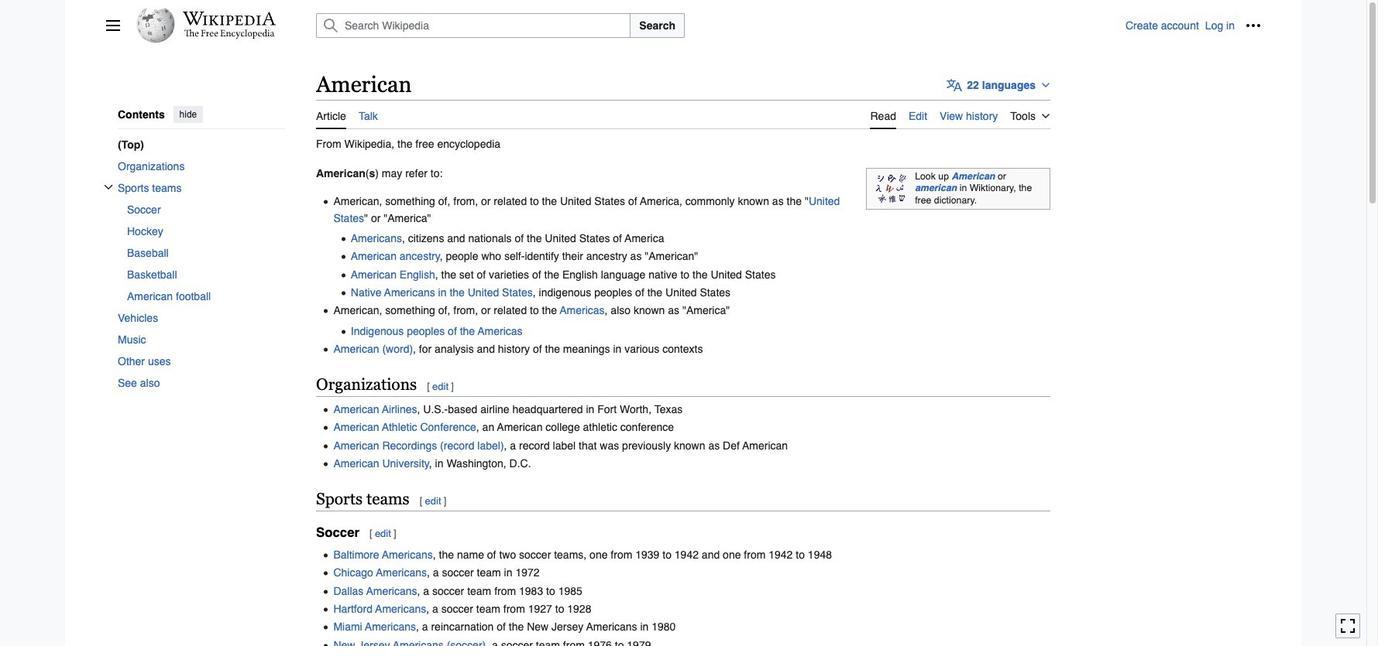 Task type: vqa. For each thing, say whether or not it's contained in the screenshot.
x small Icon
yes



Task type: locate. For each thing, give the bounding box(es) containing it.
None search field
[[298, 13, 1126, 38]]

Search Wikipedia search field
[[316, 13, 631, 38]]

personal tools navigation
[[1126, 13, 1266, 38]]

log in and more options image
[[1246, 18, 1261, 33]]

menu image
[[105, 18, 121, 33]]

main content
[[310, 70, 1261, 647]]



Task type: describe. For each thing, give the bounding box(es) containing it.
x small image
[[104, 182, 113, 192]]

language progressive image
[[947, 77, 963, 93]]

the free encyclopedia image
[[184, 29, 275, 40]]

wikipedia image
[[183, 12, 276, 26]]

fullscreen image
[[1340, 619, 1356, 635]]



